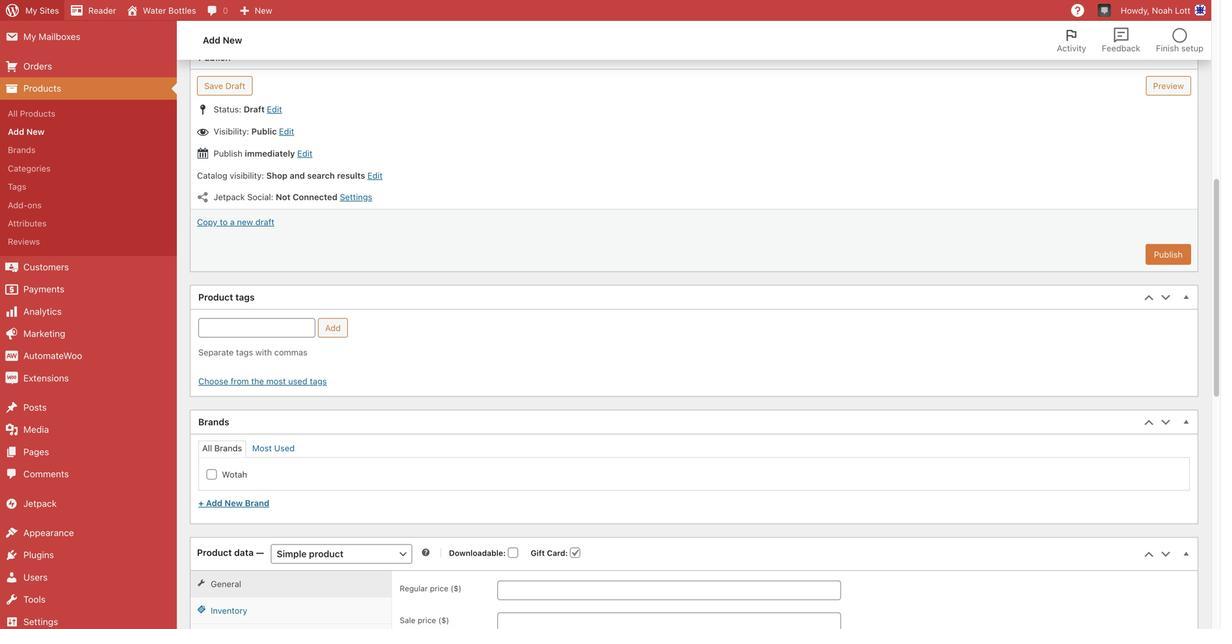 Task type: locate. For each thing, give the bounding box(es) containing it.
price
[[430, 584, 449, 593], [418, 616, 436, 625]]

1 horizontal spatial jetpack
[[214, 192, 245, 202]]

my left "sites"
[[25, 6, 37, 15]]

0 left new link
[[223, 6, 228, 15]]

1 vertical spatial all
[[202, 444, 212, 453]]

1 horizontal spatial all
[[202, 444, 212, 453]]

jetpack for jetpack social: not connected settings
[[214, 192, 245, 202]]

tags right used
[[310, 377, 327, 386]]

settings link down users 'link'
[[0, 611, 177, 630]]

edit button right 'public'
[[279, 127, 294, 136]]

1 vertical spatial my
[[23, 31, 36, 42]]

setup
[[1182, 43, 1204, 53]]

1 horizontal spatial ($)
[[451, 584, 462, 593]]

None button
[[318, 318, 348, 338]]

inventory
[[211, 606, 247, 616]]

None submit
[[197, 76, 253, 96], [1146, 244, 1192, 265], [197, 76, 253, 96], [1146, 244, 1192, 265]]

product up separate
[[198, 292, 233, 303]]

upgrades
[[23, 9, 65, 20]]

jetpack down the comments at the left bottom of page
[[23, 498, 57, 509]]

reviews
[[8, 237, 40, 247]]

1 vertical spatial settings
[[23, 617, 58, 627]]

the
[[251, 377, 264, 386]]

new left brand
[[225, 499, 243, 508]]

new right count:
[[255, 6, 272, 15]]

tags up separate tags with commas
[[236, 292, 255, 303]]

edit button for status: draft edit
[[267, 104, 282, 114]]

1 vertical spatial brands
[[198, 417, 229, 428]]

1 vertical spatial ($)
[[438, 616, 449, 625]]

0 vertical spatial products
[[23, 83, 61, 94]]

add
[[203, 35, 220, 46], [8, 127, 24, 137], [206, 499, 222, 508]]

tags left with
[[236, 348, 253, 357]]

0 right count:
[[253, 13, 258, 22]]

brands link
[[0, 141, 177, 159]]

all brands
[[202, 444, 242, 453]]

media
[[23, 425, 49, 435]]

new
[[237, 217, 253, 227]]

gift
[[531, 549, 545, 558]]

brands up categories
[[8, 145, 36, 155]]

brands up wotah
[[214, 444, 242, 453]]

0
[[223, 6, 228, 15], [253, 13, 258, 22]]

all up categories
[[8, 108, 18, 118]]

edit right draft at the top
[[267, 104, 282, 114]]

feedback
[[1102, 43, 1141, 53]]

0 vertical spatial add new
[[203, 35, 242, 46]]

0 vertical spatial my
[[25, 6, 37, 15]]

water bottles
[[143, 6, 196, 15]]

edit button right draft at the top
[[267, 104, 282, 114]]

plugins
[[23, 550, 54, 561]]

publish down visibility:
[[214, 149, 242, 158]]

0 horizontal spatial ($)
[[438, 616, 449, 625]]

jetpack for jetpack
[[23, 498, 57, 509]]

0 horizontal spatial add new
[[8, 127, 45, 137]]

comments link
[[0, 463, 177, 486]]

automatewoo link
[[0, 345, 177, 367]]

0 vertical spatial brands
[[8, 145, 36, 155]]

0 vertical spatial price
[[430, 584, 449, 593]]

add down word
[[203, 35, 220, 46]]

tab list
[[1049, 21, 1212, 60]]

commas
[[274, 348, 308, 357]]

0 vertical spatial jetpack
[[214, 192, 245, 202]]

new inside toolbar navigation
[[255, 6, 272, 15]]

my for my sites
[[25, 6, 37, 15]]

most
[[252, 444, 272, 453]]

publish for publish immediately edit
[[214, 149, 242, 158]]

automatewoo
[[23, 351, 82, 361]]

comments
[[23, 469, 69, 480]]

used
[[288, 377, 307, 386]]

products
[[23, 83, 61, 94], [20, 108, 55, 118]]

my down upgrades at top left
[[23, 31, 36, 42]]

visibility: public edit
[[211, 127, 294, 136]]

posts link
[[0, 397, 177, 419]]

settings down tools
[[23, 617, 58, 627]]

all inside all products link
[[8, 108, 18, 118]]

attributes link
[[0, 214, 177, 233]]

products link
[[0, 77, 177, 100]]

draft
[[256, 217, 274, 227]]

add new down all products
[[8, 127, 45, 137]]

1 vertical spatial add new
[[8, 127, 45, 137]]

brands
[[8, 145, 36, 155], [198, 417, 229, 428], [214, 444, 242, 453]]

add-
[[8, 200, 27, 210]]

1 vertical spatial tags
[[236, 348, 253, 357]]

add new link
[[0, 123, 177, 141]]

1 vertical spatial price
[[418, 616, 436, 625]]

status: draft edit
[[211, 104, 282, 114]]

and
[[290, 171, 305, 181]]

all brands link
[[202, 444, 242, 453]]

sites
[[40, 6, 59, 15]]

my sites link
[[0, 0, 64, 21]]

0 vertical spatial settings
[[340, 192, 372, 202]]

publish for publish
[[198, 52, 231, 63]]

2 vertical spatial brands
[[214, 444, 242, 453]]

gift card:
[[531, 549, 570, 558]]

sale price ($)
[[400, 616, 449, 625]]

reviews link
[[0, 233, 177, 251]]

1 horizontal spatial settings link
[[340, 192, 372, 202]]

edit up the and
[[297, 149, 313, 158]]

copy
[[197, 217, 218, 227]]

add inside add new link
[[8, 127, 24, 137]]

new
[[255, 6, 272, 15], [223, 35, 242, 46], [26, 127, 45, 137], [225, 499, 243, 508]]

payments link
[[0, 278, 177, 301]]

shop
[[266, 171, 288, 181]]

1 vertical spatial add
[[8, 127, 24, 137]]

product left data
[[197, 548, 232, 558]]

edit button up the and
[[297, 149, 313, 158]]

all left most
[[202, 444, 212, 453]]

settings link down results
[[340, 192, 372, 202]]

1 vertical spatial jetpack
[[23, 498, 57, 509]]

1 vertical spatial edit button
[[279, 127, 294, 136]]

edit right 'public'
[[279, 127, 294, 136]]

1 vertical spatial settings link
[[0, 611, 177, 630]]

all products
[[8, 108, 55, 118]]

finish setup
[[1156, 43, 1204, 53]]

bottles
[[168, 6, 196, 15]]

0 horizontal spatial 0
[[223, 6, 228, 15]]

my inside my mailboxes link
[[23, 31, 36, 42]]

0 vertical spatial product
[[198, 292, 233, 303]]

add down all products
[[8, 127, 24, 137]]

brand
[[245, 499, 269, 508]]

price right the regular
[[430, 584, 449, 593]]

add right +
[[206, 499, 222, 508]]

edit button
[[267, 104, 282, 114], [279, 127, 294, 136], [297, 149, 313, 158]]

jetpack
[[214, 192, 245, 202], [23, 498, 57, 509]]

0 vertical spatial edit button
[[267, 104, 282, 114]]

2 vertical spatial add
[[206, 499, 222, 508]]

count:
[[227, 13, 250, 22]]

tags
[[236, 292, 255, 303], [236, 348, 253, 357], [310, 377, 327, 386]]

jetpack social: not connected settings
[[211, 192, 372, 202]]

1 vertical spatial product
[[197, 548, 232, 558]]

choose
[[198, 377, 228, 386]]

0 vertical spatial ($)
[[451, 584, 462, 593]]

0 vertical spatial add
[[203, 35, 220, 46]]

edit for publish immediately edit
[[297, 149, 313, 158]]

add-ons
[[8, 200, 42, 210]]

all
[[8, 108, 18, 118], [202, 444, 212, 453]]

0 inside toolbar navigation
[[223, 6, 228, 15]]

my for my mailboxes
[[23, 31, 36, 42]]

with
[[256, 348, 272, 357]]

appearance
[[23, 528, 74, 539]]

($)
[[451, 584, 462, 593], [438, 616, 449, 625]]

0 horizontal spatial all
[[8, 108, 18, 118]]

draft
[[244, 104, 265, 114]]

lott
[[1175, 6, 1191, 15]]

inventory link
[[191, 598, 391, 625]]

0 vertical spatial all
[[8, 108, 18, 118]]

my inside the my sites link
[[25, 6, 37, 15]]

0 horizontal spatial jetpack
[[23, 498, 57, 509]]

edit right results
[[368, 171, 383, 181]]

None checkbox
[[207, 469, 217, 480]]

jetpack up a
[[214, 192, 245, 202]]

activity
[[1057, 43, 1087, 53]]

new down word count: 0 at top
[[223, 35, 242, 46]]

brands up "all brands"
[[198, 417, 229, 428]]

tab list containing activity
[[1049, 21, 1212, 60]]

($) down regular price ($)
[[438, 616, 449, 625]]

None text field
[[198, 318, 315, 338]]

general link
[[191, 571, 391, 598]]

product
[[198, 292, 233, 303], [197, 548, 232, 558]]

settings link
[[340, 192, 372, 202], [0, 611, 177, 630]]

0 vertical spatial publish
[[198, 52, 231, 63]]

($) down downloadable:
[[451, 584, 462, 593]]

price right 'sale'
[[418, 616, 436, 625]]

choose from the most used tags
[[198, 377, 327, 386]]

settings down results
[[340, 192, 372, 202]]

product for product data
[[197, 548, 232, 558]]

add new down word
[[203, 35, 242, 46]]

water bottles link
[[121, 0, 201, 21]]

0 vertical spatial tags
[[236, 292, 255, 303]]

publish down word
[[198, 52, 231, 63]]

all products link
[[0, 104, 177, 123]]

1 vertical spatial publish
[[214, 149, 242, 158]]

pages
[[23, 447, 49, 458]]

my mailboxes link
[[0, 26, 177, 48]]



Task type: vqa. For each thing, say whether or not it's contained in the screenshot.
"Price" for Sale
yes



Task type: describe. For each thing, give the bounding box(es) containing it.
visibility:
[[214, 127, 249, 136]]

regular price ($)
[[400, 584, 462, 593]]

activity button
[[1049, 21, 1094, 60]]

product data
[[197, 548, 254, 558]]

word
[[206, 13, 225, 22]]

customers
[[23, 262, 69, 272]]

1 vertical spatial products
[[20, 108, 55, 118]]

finish
[[1156, 43, 1179, 53]]

status:
[[214, 104, 241, 114]]

Regular price ($) text field
[[497, 581, 841, 601]]

card:
[[547, 549, 568, 558]]

edit for status: draft edit
[[267, 104, 282, 114]]

feedback button
[[1094, 21, 1149, 60]]

add-ons link
[[0, 196, 177, 214]]

analytics
[[23, 306, 62, 317]]

downloadable:
[[449, 549, 508, 558]]

ons
[[27, 200, 42, 210]]

not
[[276, 192, 291, 202]]

Downloadable: checkbox
[[508, 548, 518, 558]]

Gift Card: checkbox
[[570, 548, 580, 558]]

water
[[143, 6, 166, 15]]

connected
[[293, 192, 338, 202]]

price for regular
[[430, 584, 449, 593]]

plugins link
[[0, 545, 177, 567]]

reader link
[[64, 0, 121, 21]]

immediately
[[245, 149, 295, 158]]

+
[[198, 499, 204, 508]]

preview
[[1153, 81, 1184, 91]]

toolbar navigation
[[0, 0, 1212, 23]]

most
[[266, 377, 286, 386]]

2 vertical spatial edit button
[[297, 149, 313, 158]]

notification image
[[1100, 5, 1110, 15]]

0 horizontal spatial settings link
[[0, 611, 177, 630]]

data
[[234, 548, 254, 558]]

Sale price ($) text field
[[497, 613, 841, 630]]

howdy,
[[1121, 6, 1150, 15]]

edit for visibility: public edit
[[279, 127, 294, 136]]

copy to a new draft
[[197, 217, 274, 227]]

($) for regular price ($)
[[451, 584, 462, 593]]

preview link
[[1146, 76, 1192, 96]]

—
[[254, 548, 266, 558]]

new down all products
[[26, 127, 45, 137]]

tags link
[[0, 178, 177, 196]]

extensions
[[23, 373, 69, 384]]

tools link
[[0, 589, 177, 611]]

1 horizontal spatial 0
[[253, 13, 258, 22]]

product tags
[[198, 292, 255, 303]]

social:
[[247, 192, 273, 202]]

categories
[[8, 164, 51, 173]]

publish immediately edit
[[211, 149, 313, 158]]

catalog
[[197, 171, 227, 181]]

upgrades link
[[0, 4, 177, 26]]

2 vertical spatial tags
[[310, 377, 327, 386]]

howdy, noah lott
[[1121, 6, 1191, 15]]

word count: 0
[[206, 13, 258, 22]]

reader
[[88, 6, 116, 15]]

1 horizontal spatial settings
[[340, 192, 372, 202]]

tags
[[8, 182, 26, 192]]

edit button for visibility: public edit
[[279, 127, 294, 136]]

+ add new brand
[[198, 499, 269, 508]]

results
[[337, 171, 365, 181]]

general
[[211, 579, 241, 589]]

price for sale
[[418, 616, 436, 625]]

tags for product
[[236, 292, 255, 303]]

users
[[23, 572, 48, 583]]

1 horizontal spatial add new
[[203, 35, 242, 46]]

new link
[[233, 0, 277, 21]]

marketing
[[23, 328, 65, 339]]

to
[[220, 217, 228, 227]]

0 link
[[201, 0, 233, 21]]

visibility:
[[230, 171, 264, 181]]

separate
[[198, 348, 234, 357]]

extensions link
[[0, 367, 177, 390]]

all for all products
[[8, 108, 18, 118]]

search
[[307, 171, 335, 181]]

my mailboxes
[[23, 31, 81, 42]]

users link
[[0, 567, 177, 589]]

most used
[[252, 444, 295, 453]]

product for product tags
[[198, 292, 233, 303]]

marketing link
[[0, 323, 177, 345]]

most used link
[[252, 444, 295, 453]]

regular
[[400, 584, 428, 593]]

($) for sale price ($)
[[438, 616, 449, 625]]

finish setup button
[[1149, 21, 1212, 60]]

all for all brands
[[202, 444, 212, 453]]

add inside + add new brand link
[[206, 499, 222, 508]]

attributes
[[8, 219, 47, 228]]

media link
[[0, 419, 177, 441]]

orders link
[[0, 55, 177, 77]]

choose from the most used tags button
[[198, 377, 327, 386]]

sale
[[400, 616, 416, 625]]

tags for separate
[[236, 348, 253, 357]]

a
[[230, 217, 235, 227]]

noah
[[1152, 6, 1173, 15]]

separate tags with commas
[[198, 348, 308, 357]]

pages link
[[0, 441, 177, 463]]

0 horizontal spatial settings
[[23, 617, 58, 627]]

copy to a new draft link
[[197, 217, 274, 227]]

0 vertical spatial settings link
[[340, 192, 372, 202]]



